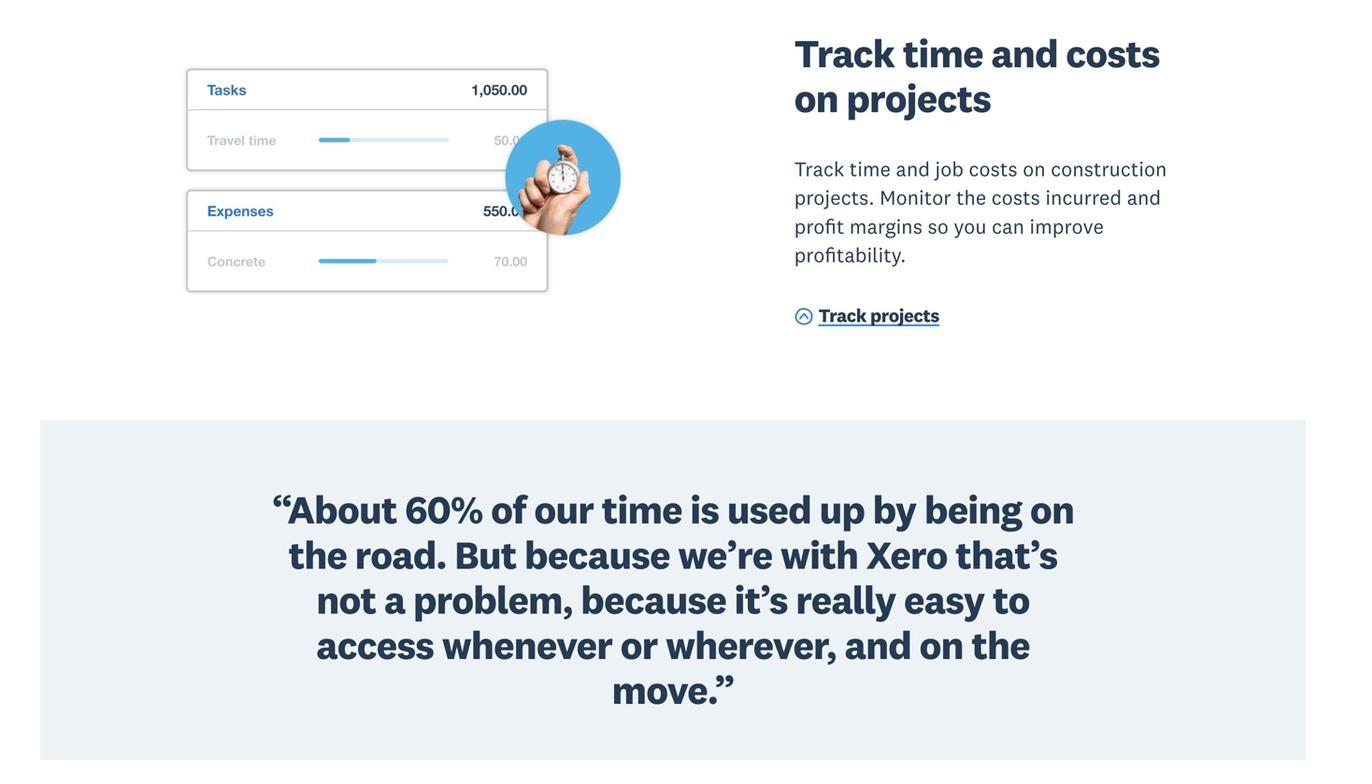 Task type: locate. For each thing, give the bounding box(es) containing it.
by
[[873, 485, 916, 534]]

1 vertical spatial time
[[850, 156, 891, 182]]

time
[[903, 28, 983, 77], [850, 156, 891, 182], [602, 485, 682, 534]]

our
[[534, 485, 594, 534]]

on inside track time and costs on projects
[[794, 74, 838, 123]]

two charts, used for construction project accounting, track how 'travel time' and 'concrete' are contributing towards budgets image
[[148, 31, 660, 330], [148, 31, 660, 330]]

the left "road."
[[289, 530, 347, 579]]

wherever,
[[666, 620, 837, 669]]

time inside track time and job costs on construction projects. monitor the costs incurred and profit margins so you can improve profitability.
[[850, 156, 891, 182]]

0 vertical spatial projects
[[846, 74, 991, 123]]

projects
[[846, 74, 991, 123], [870, 304, 939, 327]]

is
[[690, 485, 719, 534]]

1 vertical spatial projects
[[870, 304, 939, 327]]

0 horizontal spatial time
[[602, 485, 682, 534]]

1 horizontal spatial time
[[850, 156, 891, 182]]

2 vertical spatial track
[[819, 304, 867, 327]]

track inside track time and job costs on construction projects. monitor the costs incurred and profit margins so you can improve profitability.
[[794, 156, 845, 182]]

on inside track time and job costs on construction projects. monitor the costs incurred and profit margins so you can improve profitability.
[[1023, 156, 1046, 182]]

can
[[992, 214, 1025, 239]]

on
[[794, 74, 838, 123], [1023, 156, 1046, 182], [1030, 485, 1074, 534], [919, 620, 964, 669]]

0 vertical spatial track
[[794, 28, 895, 77]]

track
[[794, 28, 895, 77], [794, 156, 845, 182], [819, 304, 867, 327]]

monitor
[[880, 185, 951, 211]]

0 vertical spatial costs
[[1066, 28, 1160, 77]]

track inside button
[[819, 304, 867, 327]]

track for track time and costs on projects
[[794, 28, 895, 77]]

1 vertical spatial the
[[289, 530, 347, 579]]

the up you
[[956, 185, 987, 211]]

job
[[935, 156, 964, 182]]

about 60% of our time is used up by being on the road. but because we're with xero that's not a problem, because it's really easy to access whenever or wherever, and on the move.
[[287, 485, 1074, 714]]

the
[[956, 185, 987, 211], [289, 530, 347, 579], [972, 620, 1030, 669]]

and inside about 60% of our time is used up by being on the road. but because we're with xero that's not a problem, because it's really easy to access whenever or wherever, and on the move.
[[845, 620, 911, 669]]

because
[[525, 530, 670, 579], [581, 575, 726, 624]]

track projects
[[819, 304, 939, 327]]

costs
[[1066, 28, 1160, 77], [969, 156, 1018, 182], [992, 185, 1040, 211]]

projects inside track time and costs on projects
[[846, 74, 991, 123]]

1 vertical spatial track
[[794, 156, 845, 182]]

2 vertical spatial time
[[602, 485, 682, 534]]

the down that's
[[972, 620, 1030, 669]]

being
[[924, 485, 1022, 534]]

profit
[[794, 214, 845, 239]]

about
[[287, 485, 397, 534]]

construction
[[1051, 156, 1167, 182]]

margins
[[850, 214, 923, 239]]

projects down profitability.
[[870, 304, 939, 327]]

move.
[[612, 665, 715, 714]]

0 vertical spatial time
[[903, 28, 983, 77]]

of
[[491, 485, 526, 534]]

2 horizontal spatial time
[[903, 28, 983, 77]]

time inside track time and costs on projects
[[903, 28, 983, 77]]

0 vertical spatial the
[[956, 185, 987, 211]]

time inside about 60% of our time is used up by being on the road. but because we're with xero that's not a problem, because it's really easy to access whenever or wherever, and on the move.
[[602, 485, 682, 534]]

used
[[727, 485, 811, 534]]

track inside track time and costs on projects
[[794, 28, 895, 77]]

and
[[991, 28, 1058, 77], [896, 156, 930, 182], [1127, 185, 1161, 211], [845, 620, 911, 669]]

it's
[[734, 575, 788, 624]]

costs inside track time and costs on projects
[[1066, 28, 1160, 77]]

projects up "job"
[[846, 74, 991, 123]]

1 vertical spatial costs
[[969, 156, 1018, 182]]

up
[[819, 485, 865, 534]]



Task type: vqa. For each thing, say whether or not it's contained in the screenshot.
- related to Craig
no



Task type: describe. For each thing, give the bounding box(es) containing it.
track time and job costs on construction projects. monitor the costs incurred and profit margins so you can improve profitability.
[[794, 156, 1167, 268]]

the inside track time and job costs on construction projects. monitor the costs incurred and profit margins so you can improve profitability.
[[956, 185, 987, 211]]

projects inside track projects button
[[870, 304, 939, 327]]

problem,
[[413, 575, 573, 624]]

xero
[[866, 530, 948, 579]]

improve
[[1030, 214, 1104, 239]]

projects.
[[794, 185, 875, 211]]

really
[[796, 575, 896, 624]]

time for costs
[[903, 28, 983, 77]]

track for track time and job costs on construction projects. monitor the costs incurred and profit margins so you can improve profitability.
[[794, 156, 845, 182]]

a
[[384, 575, 405, 624]]

road.
[[355, 530, 446, 579]]

2 vertical spatial costs
[[992, 185, 1040, 211]]

but
[[454, 530, 517, 579]]

track projects button
[[794, 303, 939, 331]]

profitability.
[[794, 242, 906, 268]]

track time and costs on projects
[[794, 28, 1160, 123]]

or
[[620, 620, 658, 669]]

so
[[928, 214, 949, 239]]

not
[[316, 575, 376, 624]]

that's
[[956, 530, 1058, 579]]

easy
[[904, 575, 985, 624]]

track for track projects
[[819, 304, 867, 327]]

incurred
[[1046, 185, 1122, 211]]

to
[[993, 575, 1030, 624]]

time for job
[[850, 156, 891, 182]]

with
[[781, 530, 858, 579]]

access
[[316, 620, 434, 669]]

whenever
[[442, 620, 612, 669]]

2 vertical spatial the
[[972, 620, 1030, 669]]

you
[[954, 214, 987, 239]]

and inside track time and costs on projects
[[991, 28, 1058, 77]]

60%
[[405, 485, 483, 534]]

we're
[[678, 530, 773, 579]]



